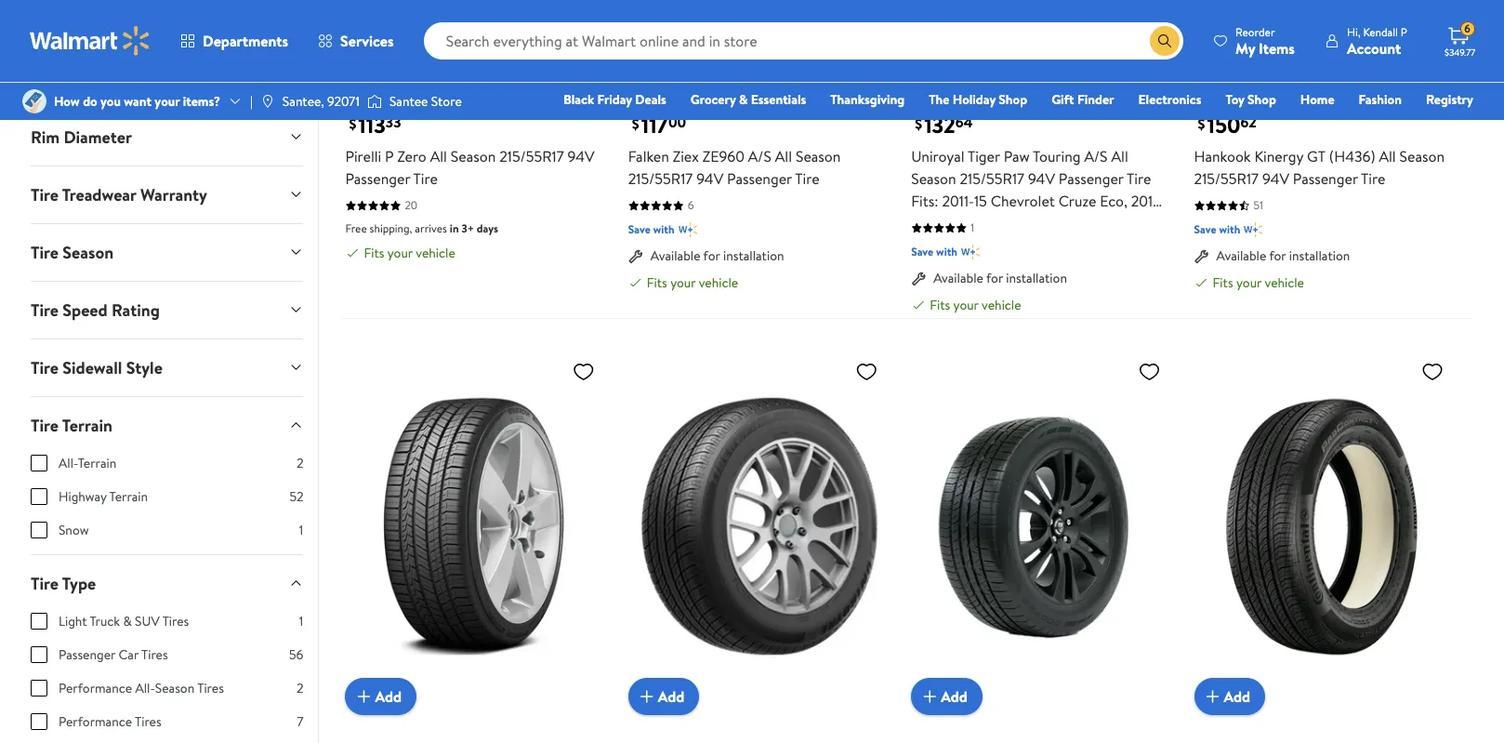 Task type: describe. For each thing, give the bounding box(es) containing it.
free shipping, arrives in 3+ days
[[345, 221, 499, 237]]

150
[[1208, 109, 1241, 141]]

type
[[62, 572, 96, 595]]

for for 117
[[704, 247, 720, 265]]

save with for 132
[[912, 244, 958, 260]]

light
[[59, 612, 87, 630]]

walmart+ link
[[1410, 115, 1482, 136]]

style
[[126, 356, 163, 379]]

tire sidewall style button
[[16, 339, 318, 396]]

a/s inside uniroyal tiger paw touring a/s all season 215/55r17 94v passenger tire fits: 2011-15 chevrolet cruze eco, 2012- 14 toyota camry hybrid xle
[[1085, 146, 1108, 167]]

tire left treadwear
[[31, 183, 59, 206]]

santee,
[[283, 92, 324, 111]]

how do you want your items?
[[54, 92, 220, 111]]

falken ziex ze960 a/s all season 215/55r17 94v passenger tire image
[[629, 0, 886, 60]]

departments
[[203, 31, 288, 51]]

suv
[[135, 612, 160, 630]]

tire speed rating tab
[[16, 281, 318, 338]]

paw
[[1004, 146, 1030, 167]]

14
[[912, 213, 926, 234]]

1 add to cart image from the top
[[636, 45, 658, 67]]

vehicle for 132
[[982, 296, 1022, 315]]

save with for 117
[[629, 222, 675, 238]]

one
[[1332, 116, 1360, 135]]

available for installation for 150
[[1217, 247, 1351, 265]]

1 for snow
[[299, 521, 304, 539]]

1 shop from the left
[[999, 90, 1028, 109]]

add to favorites list, uniroyal tiger paw touring a/s all season 215/55r17 94v passenger tire image
[[856, 360, 878, 384]]

thanksgiving
[[831, 90, 905, 109]]

add to favorites list, cooper zeon rs3-g1 all season 215/55r17 98w xl passenger tire image
[[1139, 360, 1161, 384]]

your for 150
[[1237, 274, 1262, 292]]

56
[[289, 645, 304, 664]]

add to favorites list, continental procontact tx 215/55r17 94v bsw all-season tire image
[[1422, 360, 1444, 384]]

installation for 117
[[724, 247, 785, 265]]

treadwear
[[62, 183, 136, 206]]

15
[[975, 191, 988, 212]]

season inside pirelli p zero all season 215/55r17 94v passenger tire
[[451, 146, 496, 167]]

92071
[[327, 92, 360, 111]]

33
[[386, 112, 401, 133]]

Walmart Site-Wide search field
[[424, 22, 1184, 60]]

3+
[[462, 221, 474, 237]]

215/55r17 inside pirelli p zero all season 215/55r17 94v passenger tire
[[500, 146, 564, 167]]

grocery
[[691, 90, 736, 109]]

your for 117
[[671, 274, 696, 292]]

electronics link
[[1130, 89, 1210, 110]]

season inside tire season dropdown button
[[63, 241, 114, 264]]

215/55r17 inside uniroyal tiger paw touring a/s all season 215/55r17 94v passenger tire fits: 2011-15 chevrolet cruze eco, 2012- 14 toyota camry hybrid xle
[[960, 169, 1025, 189]]

fits your vehicle for 132
[[930, 296, 1022, 315]]

save for 117
[[629, 222, 651, 238]]

departments button
[[166, 19, 303, 63]]

p inside pirelli p zero all season 215/55r17 94v passenger tire
[[385, 146, 394, 167]]

santee
[[390, 92, 428, 111]]

essentials
[[751, 90, 807, 109]]

hankook kinergy gt (h436) all season 215/55r17 94v passenger tire image
[[1195, 0, 1452, 60]]

items?
[[183, 92, 220, 111]]

ziex
[[673, 146, 699, 167]]

52
[[290, 487, 304, 506]]

1 for light truck & suv tires
[[299, 612, 304, 630]]

ze960
[[703, 146, 745, 167]]

black friday deals
[[564, 90, 667, 109]]

walmart plus image for 150
[[1245, 221, 1263, 239]]

& inside the tire type group
[[123, 612, 132, 630]]

(h436)
[[1330, 146, 1376, 167]]

tire inside uniroyal tiger paw touring a/s all season 215/55r17 94v passenger tire fits: 2011-15 chevrolet cruze eco, 2012- 14 toyota camry hybrid xle
[[1127, 169, 1152, 189]]

all-terrain
[[59, 454, 116, 472]]

performance all-season tires
[[59, 679, 224, 697]]

passenger inside uniroyal tiger paw touring a/s all season 215/55r17 94v passenger tire fits: 2011-15 chevrolet cruze eco, 2012- 14 toyota camry hybrid xle
[[1059, 169, 1124, 189]]

gift
[[1052, 90, 1075, 109]]

$ 132 64
[[915, 109, 973, 141]]

eco,
[[1100, 191, 1128, 212]]

fashion
[[1359, 90, 1402, 109]]

tire type button
[[16, 555, 318, 612]]

 image for how do you want your items?
[[22, 89, 47, 113]]

snow
[[59, 521, 89, 539]]

113
[[358, 109, 386, 141]]

available for 132
[[934, 269, 984, 288]]

2 shop from the left
[[1248, 90, 1277, 109]]

fashion link
[[1351, 89, 1411, 110]]

tire terrain group
[[31, 454, 304, 554]]

debit
[[1363, 116, 1394, 135]]

deals
[[636, 90, 667, 109]]

gift finder
[[1052, 90, 1115, 109]]

94v inside uniroyal tiger paw touring a/s all season 215/55r17 94v passenger tire fits: 2011-15 chevrolet cruze eco, 2012- 14 toyota camry hybrid xle
[[1029, 169, 1056, 189]]

search icon image
[[1158, 33, 1173, 48]]

chevrolet
[[991, 191, 1056, 212]]

$ for 117
[[632, 113, 640, 134]]

vehicle for 150
[[1265, 274, 1305, 292]]

rim diameter tab
[[16, 109, 318, 165]]

grocery & essentials
[[691, 90, 807, 109]]

tire terrain tab
[[16, 397, 318, 454]]

0 vertical spatial 1
[[971, 220, 975, 236]]

for for 132
[[987, 269, 1004, 288]]

uniroyal tiger paw touring a/s all season 215/55r17 94v passenger tire fits: 2011-15 chevrolet cruze eco, 2012-14 toyota camry hybrid xle image
[[912, 0, 1169, 60]]

94v inside falken ziex ze960 a/s all season 215/55r17 94v passenger tire
[[697, 169, 724, 189]]

camry
[[975, 213, 1018, 234]]

warranty
[[140, 183, 207, 206]]

account
[[1348, 38, 1402, 58]]

falken ziex ze960 a/s all season 215/55r17 94v passenger tire
[[629, 146, 841, 189]]

tiger
[[968, 146, 1001, 167]]

your for 132
[[954, 296, 979, 315]]

holiday
[[953, 90, 996, 109]]

tire inside falken ziex ze960 a/s all season 215/55r17 94v passenger tire
[[795, 169, 820, 189]]

94v inside hankook kinergy gt (h436) all season 215/55r17 94v passenger tire
[[1263, 169, 1290, 189]]

items
[[1259, 38, 1295, 58]]

season inside uniroyal tiger paw touring a/s all season 215/55r17 94v passenger tire fits: 2011-15 chevrolet cruze eco, 2012- 14 toyota camry hybrid xle
[[912, 169, 957, 189]]

fits your vehicle for 117
[[647, 274, 739, 292]]

$ 150 62
[[1198, 109, 1257, 141]]

performance for performance tires
[[59, 712, 132, 731]]

hybrid
[[1021, 213, 1065, 234]]

toy shop
[[1226, 90, 1277, 109]]

tire speed rating
[[31, 298, 160, 321]]

pirelli p zero all season 215/55r17 94v passenger tire
[[345, 146, 595, 189]]

tire season tab
[[16, 224, 318, 281]]

all inside uniroyal tiger paw touring a/s all season 215/55r17 94v passenger tire fits: 2011-15 chevrolet cruze eco, 2012- 14 toyota camry hybrid xle
[[1112, 146, 1129, 167]]

sidewall
[[63, 356, 122, 379]]

walmart image
[[30, 26, 151, 56]]

215/55r17 inside falken ziex ze960 a/s all season 215/55r17 94v passenger tire
[[629, 169, 693, 189]]

6 for 6 $349.77
[[1465, 21, 1471, 36]]

a/s inside falken ziex ze960 a/s all season 215/55r17 94v passenger tire
[[748, 146, 772, 167]]

the holiday shop link
[[921, 89, 1036, 110]]

Search search field
[[424, 22, 1184, 60]]

save for 132
[[912, 244, 934, 260]]

tire sidewall style tab
[[16, 339, 318, 396]]

toy
[[1226, 90, 1245, 109]]

fits for 132
[[930, 296, 951, 315]]

black
[[564, 90, 595, 109]]

hankook
[[1195, 146, 1251, 167]]

gift finder link
[[1044, 89, 1123, 110]]

6 $349.77
[[1445, 21, 1476, 59]]

6 for 6
[[688, 198, 694, 213]]

rating
[[112, 298, 160, 321]]

fits for 117
[[647, 274, 668, 292]]

finder
[[1078, 90, 1115, 109]]

2 for all-terrain
[[297, 454, 304, 472]]

services button
[[303, 19, 409, 63]]

2012-
[[1132, 191, 1167, 212]]

registry link
[[1418, 89, 1482, 110]]

$ 117 00
[[632, 109, 687, 141]]

with for 150
[[1220, 222, 1241, 238]]

black friday deals link
[[556, 89, 675, 110]]

save for 150
[[1195, 222, 1217, 238]]

home
[[1301, 90, 1335, 109]]

walmart plus image
[[962, 243, 980, 262]]

reorder
[[1236, 24, 1276, 40]]

rim diameter
[[31, 125, 132, 149]]



Task type: vqa. For each thing, say whether or not it's contained in the screenshot.
bottom 1
yes



Task type: locate. For each thing, give the bounding box(es) containing it.
 image left how
[[22, 89, 47, 113]]

1 horizontal spatial p
[[1401, 24, 1408, 40]]

64
[[956, 112, 973, 133]]

shop right holiday
[[999, 90, 1028, 109]]

all up eco,
[[1112, 146, 1129, 167]]

94v down ze960
[[697, 169, 724, 189]]

add to cart image
[[353, 45, 375, 67], [919, 45, 941, 67], [1202, 45, 1224, 67], [353, 686, 375, 708], [919, 686, 941, 708], [1202, 686, 1224, 708]]

 image right 92071
[[367, 92, 382, 111]]

walmart plus image down "ziex"
[[679, 221, 697, 239]]

for
[[704, 247, 720, 265], [1270, 247, 1287, 265], [987, 269, 1004, 288]]

2 horizontal spatial save
[[1195, 222, 1217, 238]]

vehicle for 117
[[699, 274, 739, 292]]

kinergy
[[1255, 146, 1304, 167]]

services
[[340, 31, 394, 51]]

$ 113 33
[[349, 109, 401, 141]]

available for 117
[[651, 247, 701, 265]]

p right kendall
[[1401, 24, 1408, 40]]

$ inside $ 113 33
[[349, 113, 357, 134]]

3 $ from the left
[[915, 113, 923, 134]]

00
[[669, 112, 687, 133]]

save down falken at left
[[629, 222, 651, 238]]

all down debit
[[1380, 146, 1397, 167]]

215/55r17 down hankook
[[1195, 169, 1259, 189]]

tire inside pirelli p zero all season 215/55r17 94v passenger tire
[[413, 169, 438, 189]]

1 inside the tire terrain group
[[299, 521, 304, 539]]

94v down kinergy
[[1263, 169, 1290, 189]]

gt
[[1308, 146, 1326, 167]]

1 vertical spatial 6
[[688, 198, 694, 213]]

2 horizontal spatial available
[[1217, 247, 1267, 265]]

season right zero
[[451, 146, 496, 167]]

0 horizontal spatial available for installation
[[651, 247, 785, 265]]

2 for performance all-season tires
[[297, 679, 304, 697]]

tire left type
[[31, 572, 59, 595]]

passenger car tires
[[59, 645, 168, 664]]

1 vertical spatial 2
[[297, 679, 304, 697]]

& left suv
[[123, 612, 132, 630]]

uniroyal tiger paw touring a/s all season 215/55r17 94v passenger tire fits: 2011-15 chevrolet cruze eco, 2012- 14 toyota camry hybrid xle
[[912, 146, 1167, 234]]

2 horizontal spatial save with
[[1195, 222, 1241, 238]]

terrain
[[62, 414, 113, 437], [78, 454, 116, 472], [109, 487, 148, 506]]

highway terrain
[[59, 487, 148, 506]]

 image
[[260, 94, 275, 109]]

tire treadwear warranty button
[[16, 166, 318, 223]]

6 up $349.77
[[1465, 21, 1471, 36]]

xle
[[1069, 213, 1093, 234]]

tire inside hankook kinergy gt (h436) all season 215/55r17 94v passenger tire
[[1362, 169, 1386, 189]]

0 vertical spatial 2
[[297, 454, 304, 472]]

6 down "ziex"
[[688, 198, 694, 213]]

continental procontact tx 215/55r17 94v bsw all-season tire image
[[1195, 353, 1452, 700]]

215/55r17 down black
[[500, 146, 564, 167]]

$ left 113
[[349, 113, 357, 134]]

$ for 150
[[1198, 113, 1206, 134]]

2 a/s from the left
[[1085, 146, 1108, 167]]

available for installation for 117
[[651, 247, 785, 265]]

0 horizontal spatial p
[[385, 146, 394, 167]]

tires
[[162, 612, 189, 630], [141, 645, 168, 664], [197, 679, 224, 697], [135, 712, 161, 731]]

save with down hankook
[[1195, 222, 1241, 238]]

94v down black
[[568, 146, 595, 167]]

2 up 52
[[297, 454, 304, 472]]

santee, 92071
[[283, 92, 360, 111]]

hankook kinergy gt (h436) all season 215/55r17 94v passenger tire
[[1195, 146, 1445, 189]]

2 vertical spatial 1
[[299, 612, 304, 630]]

1 horizontal spatial all-
[[135, 679, 155, 697]]

tire type group
[[31, 612, 304, 743]]

save down hankook
[[1195, 222, 1217, 238]]

94v down touring
[[1029, 169, 1056, 189]]

fits
[[364, 244, 385, 263], [647, 274, 668, 292], [1213, 274, 1234, 292], [930, 296, 951, 315]]

store
[[431, 92, 462, 111]]

0 horizontal spatial with
[[654, 222, 675, 238]]

2 horizontal spatial installation
[[1290, 247, 1351, 265]]

tire sidewall style
[[31, 356, 163, 379]]

installation for 132
[[1007, 269, 1068, 288]]

save with down toyota
[[912, 244, 958, 260]]

tire inside "tab"
[[31, 356, 59, 379]]

6 inside the 6 $349.77
[[1465, 21, 1471, 36]]

one debit link
[[1323, 115, 1403, 136]]

None checkbox
[[31, 454, 47, 471], [31, 680, 47, 696], [31, 454, 47, 471], [31, 680, 47, 696]]

$ left the 117
[[632, 113, 640, 134]]

0 horizontal spatial save
[[629, 222, 651, 238]]

uniroyal tiger paw touring a/s all season 215/55r17 94v passenger tire image
[[629, 353, 886, 700]]

$ for 113
[[349, 113, 357, 134]]

add
[[375, 46, 402, 66], [658, 46, 685, 66], [941, 46, 968, 66], [1224, 46, 1251, 66], [375, 686, 402, 707], [658, 686, 685, 707], [941, 686, 968, 707], [1224, 686, 1251, 707]]

all- inside the tire terrain group
[[59, 454, 78, 472]]

my
[[1236, 38, 1256, 58]]

passenger down ze960
[[727, 169, 792, 189]]

walmart plus image for 117
[[679, 221, 697, 239]]

1 performance from the top
[[59, 679, 132, 697]]

speed
[[63, 298, 108, 321]]

installation
[[724, 247, 785, 265], [1290, 247, 1351, 265], [1007, 269, 1068, 288]]

tire up tire speed rating
[[31, 241, 59, 264]]

passenger down the gt
[[1294, 169, 1359, 189]]

electronics
[[1139, 90, 1202, 109]]

$ inside "$ 132 64"
[[915, 113, 923, 134]]

1 vertical spatial 1
[[299, 521, 304, 539]]

0 horizontal spatial for
[[704, 247, 720, 265]]

tire down 'essentials'
[[795, 169, 820, 189]]

all inside falken ziex ze960 a/s all season 215/55r17 94v passenger tire
[[775, 146, 792, 167]]

all right zero
[[430, 146, 447, 167]]

save down 14
[[912, 244, 934, 260]]

1 $ from the left
[[349, 113, 357, 134]]

7
[[297, 712, 304, 731]]

terrain up highway terrain at the bottom left of the page
[[78, 454, 116, 472]]

1 vertical spatial p
[[385, 146, 394, 167]]

1
[[971, 220, 975, 236], [299, 521, 304, 539], [299, 612, 304, 630]]

shop
[[999, 90, 1028, 109], [1248, 90, 1277, 109]]

season down 'essentials'
[[796, 146, 841, 167]]

tire speed rating button
[[16, 281, 318, 338]]

0 horizontal spatial 6
[[688, 198, 694, 213]]

all inside hankook kinergy gt (h436) all season 215/55r17 94v passenger tire
[[1380, 146, 1397, 167]]

for for 150
[[1270, 247, 1287, 265]]

0 horizontal spatial &
[[123, 612, 132, 630]]

& right grocery
[[739, 90, 748, 109]]

1 horizontal spatial shop
[[1248, 90, 1277, 109]]

1 vertical spatial performance
[[59, 712, 132, 731]]

|
[[250, 92, 253, 111]]

2 horizontal spatial with
[[1220, 222, 1241, 238]]

season down "passenger car tires"
[[155, 679, 195, 697]]

terrain for highway terrain
[[109, 487, 148, 506]]

save with down falken at left
[[629, 222, 675, 238]]

passenger down pirelli
[[345, 169, 410, 189]]

tire down (h436)
[[1362, 169, 1386, 189]]

3 all from the left
[[1112, 146, 1129, 167]]

fits for 150
[[1213, 274, 1234, 292]]

1 left camry
[[971, 220, 975, 236]]

0 horizontal spatial installation
[[724, 247, 785, 265]]

hi,
[[1348, 24, 1361, 40]]

2 inside the tire type group
[[297, 679, 304, 697]]

a/s right touring
[[1085, 146, 1108, 167]]

tire left speed on the top of page
[[31, 298, 59, 321]]

0 horizontal spatial  image
[[22, 89, 47, 113]]

tire up all-terrain on the left bottom of page
[[31, 414, 59, 437]]

available for installation down falken ziex ze960 a/s all season 215/55r17 94v passenger tire
[[651, 247, 785, 265]]

tire season button
[[16, 224, 318, 281]]

kendall
[[1364, 24, 1399, 40]]

tire season
[[31, 241, 114, 264]]

the holiday shop
[[929, 90, 1028, 109]]

walmart plus image
[[679, 221, 697, 239], [1245, 221, 1263, 239]]

thanksgiving link
[[822, 89, 914, 110]]

1 horizontal spatial save with
[[912, 244, 958, 260]]

hi, kendall p account
[[1348, 24, 1408, 58]]

a/s right ze960
[[748, 146, 772, 167]]

2 up 7
[[297, 679, 304, 697]]

0 horizontal spatial shop
[[999, 90, 1028, 109]]

0 horizontal spatial available
[[651, 247, 701, 265]]

$349.77
[[1445, 46, 1476, 59]]

1 horizontal spatial 6
[[1465, 21, 1471, 36]]

season up speed on the top of page
[[63, 241, 114, 264]]

all
[[430, 146, 447, 167], [775, 146, 792, 167], [1112, 146, 1129, 167], [1380, 146, 1397, 167]]

p left zero
[[385, 146, 394, 167]]

$ for 132
[[915, 113, 923, 134]]

passenger inside falken ziex ze960 a/s all season 215/55r17 94v passenger tire
[[727, 169, 792, 189]]

free
[[345, 221, 367, 237]]

62
[[1241, 112, 1257, 133]]

0 vertical spatial add to cart image
[[636, 45, 658, 67]]

$ inside $ 117 00
[[632, 113, 640, 134]]

51
[[1254, 198, 1264, 213]]

fits:
[[912, 191, 939, 212]]

tire terrain
[[31, 414, 113, 437]]

registry
[[1427, 90, 1474, 109]]

home link
[[1293, 89, 1344, 110]]

tire up 2012-
[[1127, 169, 1152, 189]]

pirelli
[[345, 146, 382, 167]]

1 horizontal spatial &
[[739, 90, 748, 109]]

with left walmart plus icon
[[937, 244, 958, 260]]

1 horizontal spatial installation
[[1007, 269, 1068, 288]]

rim diameter button
[[16, 109, 318, 165]]

toy shop link
[[1218, 89, 1285, 110]]

touring
[[1033, 146, 1081, 167]]

2 2 from the top
[[297, 679, 304, 697]]

installation down falken ziex ze960 a/s all season 215/55r17 94v passenger tire
[[724, 247, 785, 265]]

1 a/s from the left
[[748, 146, 772, 167]]

passenger inside hankook kinergy gt (h436) all season 215/55r17 94v passenger tire
[[1294, 169, 1359, 189]]

available for installation for 132
[[934, 269, 1068, 288]]

tire down zero
[[413, 169, 438, 189]]

2 all from the left
[[775, 146, 792, 167]]

add to favorites list, hankook ventus s1 as h125 215/55zr17 94w bw all season tire image
[[573, 360, 595, 384]]

1 all from the left
[[430, 146, 447, 167]]

215/55r17 inside hankook kinergy gt (h436) all season 215/55r17 94v passenger tire
[[1195, 169, 1259, 189]]

1 vertical spatial &
[[123, 612, 132, 630]]

p inside hi, kendall p account
[[1401, 24, 1408, 40]]

94v inside pirelli p zero all season 215/55r17 94v passenger tire
[[568, 146, 595, 167]]

performance up performance tires
[[59, 679, 132, 697]]

want
[[124, 92, 152, 111]]

passenger inside pirelli p zero all season 215/55r17 94v passenger tire
[[345, 169, 410, 189]]

how
[[54, 92, 80, 111]]

season inside falken ziex ze960 a/s all season 215/55r17 94v passenger tire
[[796, 146, 841, 167]]

shipping,
[[370, 221, 412, 237]]

highway
[[59, 487, 107, 506]]

season down uniroyal on the top of the page
[[912, 169, 957, 189]]

94v
[[568, 146, 595, 167], [697, 169, 724, 189], [1029, 169, 1056, 189], [1263, 169, 1290, 189]]

performance down performance all-season tires
[[59, 712, 132, 731]]

215/55r17 down falken at left
[[629, 169, 693, 189]]

2 horizontal spatial available for installation
[[1217, 247, 1351, 265]]

tire type
[[31, 572, 96, 595]]

available for 150
[[1217, 247, 1267, 265]]

 image
[[22, 89, 47, 113], [367, 92, 382, 111]]

None checkbox
[[31, 488, 47, 505], [31, 521, 47, 538], [31, 613, 47, 629], [31, 646, 47, 663], [31, 713, 47, 730], [31, 488, 47, 505], [31, 521, 47, 538], [31, 613, 47, 629], [31, 646, 47, 663], [31, 713, 47, 730]]

tire treadwear warranty
[[31, 183, 207, 206]]

grocery & essentials link
[[682, 89, 815, 110]]

2 $ from the left
[[632, 113, 640, 134]]

fits your vehicle for 150
[[1213, 274, 1305, 292]]

2 vertical spatial terrain
[[109, 487, 148, 506]]

all- up 'highway'
[[59, 454, 78, 472]]

rim
[[31, 125, 60, 149]]

hankook ventus s1 as h125 215/55zr17 94w bw all season tire image
[[345, 353, 602, 700]]

1 walmart plus image from the left
[[679, 221, 697, 239]]

1 up 56
[[299, 612, 304, 630]]

with
[[654, 222, 675, 238], [1220, 222, 1241, 238], [937, 244, 958, 260]]

$ left '132'
[[915, 113, 923, 134]]

uniroyal
[[912, 146, 965, 167]]

2 performance from the top
[[59, 712, 132, 731]]

2 inside the tire terrain group
[[297, 454, 304, 472]]

1 vertical spatial all-
[[135, 679, 155, 697]]

0 horizontal spatial a/s
[[748, 146, 772, 167]]

4 $ from the left
[[1198, 113, 1206, 134]]

available for installation down "51"
[[1217, 247, 1351, 265]]

all down 'essentials'
[[775, 146, 792, 167]]

available
[[651, 247, 701, 265], [1217, 247, 1267, 265], [934, 269, 984, 288]]

1 horizontal spatial available for installation
[[934, 269, 1068, 288]]

with down falken at left
[[654, 222, 675, 238]]

performance
[[59, 679, 132, 697], [59, 712, 132, 731]]

passenger up cruze
[[1059, 169, 1124, 189]]

 image for santee store
[[367, 92, 382, 111]]

2 add to cart image from the top
[[636, 686, 658, 708]]

2 walmart plus image from the left
[[1245, 221, 1263, 239]]

1 horizontal spatial a/s
[[1085, 146, 1108, 167]]

available for installation down walmart plus icon
[[934, 269, 1068, 288]]

terrain up all-terrain on the left bottom of page
[[62, 414, 113, 437]]

1 horizontal spatial for
[[987, 269, 1004, 288]]

tire left "sidewall"
[[31, 356, 59, 379]]

cooper zeon rs3-g1 all season 215/55r17 98w xl passenger tire image
[[912, 353, 1169, 700]]

20
[[405, 198, 418, 213]]

1 horizontal spatial with
[[937, 244, 958, 260]]

reorder my items
[[1236, 24, 1295, 58]]

walmart plus image down "51"
[[1245, 221, 1263, 239]]

$ inside $ 150 62
[[1198, 113, 1206, 134]]

6
[[1465, 21, 1471, 36], [688, 198, 694, 213]]

save with for 150
[[1195, 222, 1241, 238]]

all inside pirelli p zero all season 215/55r17 94v passenger tire
[[430, 146, 447, 167]]

& inside grocery & essentials link
[[739, 90, 748, 109]]

&
[[739, 90, 748, 109], [123, 612, 132, 630]]

0 vertical spatial 6
[[1465, 21, 1471, 36]]

shop up 62
[[1248, 90, 1277, 109]]

1 horizontal spatial walmart plus image
[[1245, 221, 1263, 239]]

1 vertical spatial add to cart image
[[636, 686, 658, 708]]

days
[[477, 221, 499, 237]]

installation down hybrid at the top of page
[[1007, 269, 1068, 288]]

0 vertical spatial &
[[739, 90, 748, 109]]

season inside the tire type group
[[155, 679, 195, 697]]

fits your vehicle
[[364, 244, 456, 263], [647, 274, 739, 292], [1213, 274, 1305, 292], [930, 296, 1022, 315]]

1 horizontal spatial  image
[[367, 92, 382, 111]]

season inside hankook kinergy gt (h436) all season 215/55r17 94v passenger tire
[[1400, 146, 1445, 167]]

walmart+
[[1419, 116, 1474, 135]]

installation for 150
[[1290, 247, 1351, 265]]

season down walmart+ link
[[1400, 146, 1445, 167]]

with for 117
[[654, 222, 675, 238]]

1 horizontal spatial save
[[912, 244, 934, 260]]

all- down car
[[135, 679, 155, 697]]

the
[[929, 90, 950, 109]]

2 horizontal spatial for
[[1270, 247, 1287, 265]]

$ left 150
[[1198, 113, 1206, 134]]

4 all from the left
[[1380, 146, 1397, 167]]

1 2 from the top
[[297, 454, 304, 472]]

0 vertical spatial performance
[[59, 679, 132, 697]]

terrain for all-terrain
[[78, 454, 116, 472]]

0 vertical spatial p
[[1401, 24, 1408, 40]]

terrain inside tire terrain dropdown button
[[62, 414, 113, 437]]

0 horizontal spatial walmart plus image
[[679, 221, 697, 239]]

with for 132
[[937, 244, 958, 260]]

1 down 52
[[299, 521, 304, 539]]

season
[[451, 146, 496, 167], [796, 146, 841, 167], [1400, 146, 1445, 167], [912, 169, 957, 189], [63, 241, 114, 264], [155, 679, 195, 697]]

tire treadwear warranty tab
[[16, 166, 318, 223]]

1 inside the tire type group
[[299, 612, 304, 630]]

with down hankook
[[1220, 222, 1241, 238]]

passenger inside the tire type group
[[59, 645, 115, 664]]

all- inside the tire type group
[[135, 679, 155, 697]]

terrain for tire terrain
[[62, 414, 113, 437]]

0 vertical spatial all-
[[59, 454, 78, 472]]

performance for performance all-season tires
[[59, 679, 132, 697]]

passenger down light
[[59, 645, 115, 664]]

terrain right 'highway'
[[109, 487, 148, 506]]

215/55r17 down 'tiger'
[[960, 169, 1025, 189]]

pirelli p zero all season 215/55r17 94v passenger tire image
[[345, 0, 602, 60]]

0 horizontal spatial all-
[[59, 454, 78, 472]]

santee store
[[390, 92, 462, 111]]

0 vertical spatial terrain
[[62, 414, 113, 437]]

1 vertical spatial terrain
[[78, 454, 116, 472]]

1 horizontal spatial available
[[934, 269, 984, 288]]

cruze
[[1059, 191, 1097, 212]]

add to cart image
[[636, 45, 658, 67], [636, 686, 658, 708]]

installation down hankook kinergy gt (h436) all season 215/55r17 94v passenger tire
[[1290, 247, 1351, 265]]

tire type tab
[[16, 555, 318, 612]]

0 horizontal spatial save with
[[629, 222, 675, 238]]



